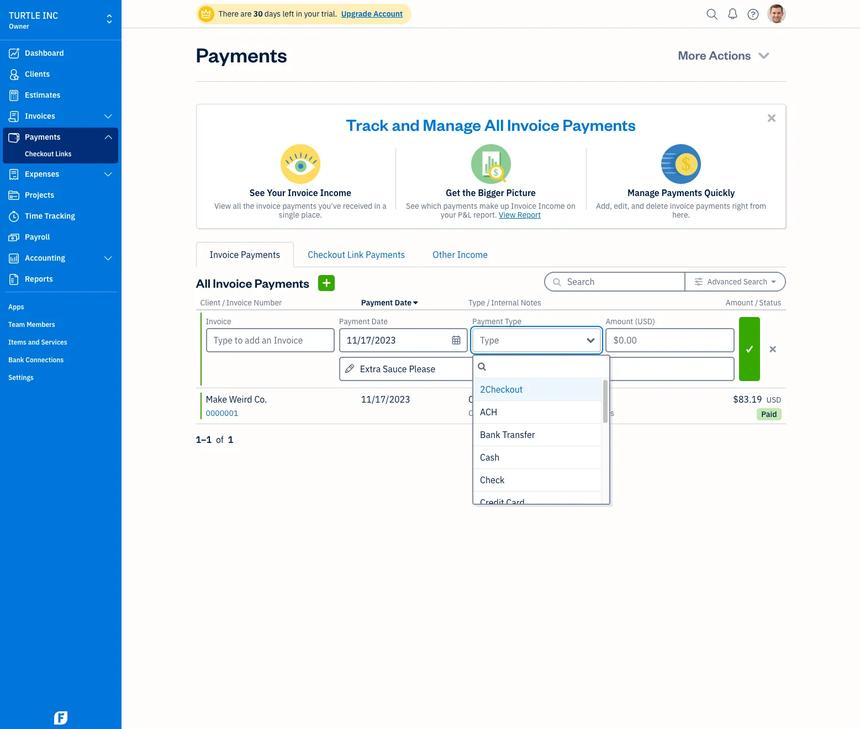 Task type: locate. For each thing, give the bounding box(es) containing it.
all up client
[[196, 275, 211, 291]]

in for there
[[296, 9, 302, 19]]

make
[[480, 201, 499, 211]]

type down internal
[[505, 317, 522, 327]]

crown image
[[200, 8, 212, 20]]

in right left
[[296, 9, 302, 19]]

amount for amount (usd)
[[606, 317, 633, 327]]

0 vertical spatial your
[[304, 9, 320, 19]]

chevron large down image
[[103, 112, 113, 121], [103, 133, 113, 141], [103, 170, 113, 179]]

0 horizontal spatial /
[[222, 298, 225, 308]]

1 vertical spatial income
[[538, 201, 565, 211]]

manage inside manage payments quickly add, edit, and delete invoice payments right from here.
[[628, 187, 660, 198]]

0 horizontal spatial amount
[[606, 317, 633, 327]]

1 vertical spatial your
[[441, 210, 456, 220]]

all invoice payments
[[196, 275, 309, 291]]

invoices link
[[3, 107, 118, 127]]

3 payments from the left
[[696, 201, 731, 211]]

invoice
[[507, 114, 560, 135], [288, 187, 318, 198], [511, 201, 537, 211], [210, 249, 239, 260], [213, 275, 252, 291], [226, 298, 252, 308], [206, 317, 231, 327]]

picture
[[506, 187, 536, 198]]

1 vertical spatial in
[[374, 201, 381, 211]]

11/17/2023
[[361, 394, 410, 405]]

cash up 'check'
[[480, 452, 500, 463]]

0 horizontal spatial manage
[[423, 114, 481, 135]]

you've
[[319, 201, 341, 211]]

1 vertical spatial amount
[[606, 317, 633, 327]]

1 vertical spatial bank
[[480, 429, 500, 440]]

type inside dropdown button
[[480, 335, 499, 346]]

bigger
[[478, 187, 504, 198]]

see inside the see your invoice income view all the invoice payments you've received in a single place.
[[250, 187, 265, 198]]

team members link
[[3, 316, 118, 333]]

chevron large down image down checkout links "link"
[[103, 170, 113, 179]]

view
[[214, 201, 231, 211], [499, 210, 516, 220]]

1 vertical spatial checkout
[[308, 249, 345, 260]]

tracking
[[44, 211, 75, 221]]

chevron large down image for payments
[[103, 133, 113, 141]]

1 horizontal spatial amount
[[726, 298, 753, 308]]

0 vertical spatial amount
[[726, 298, 753, 308]]

payment date down payment date 'button'
[[339, 317, 388, 327]]

payments inside the see your invoice income view all the invoice payments you've received in a single place.
[[282, 201, 317, 211]]

0 vertical spatial bank
[[8, 356, 24, 364]]

type up 'payment type'
[[469, 298, 485, 308]]

2 chevron large down image from the top
[[103, 133, 113, 141]]

1 vertical spatial the
[[243, 201, 254, 211]]

2 horizontal spatial income
[[538, 201, 565, 211]]

invoice
[[256, 201, 281, 211], [670, 201, 694, 211]]

all
[[485, 114, 504, 135], [196, 275, 211, 291]]

1 horizontal spatial invoice
[[670, 201, 694, 211]]

1 horizontal spatial your
[[441, 210, 456, 220]]

bank inside list box
[[480, 429, 500, 440]]

30
[[253, 9, 263, 19]]

more actions
[[678, 47, 751, 62]]

client
[[200, 298, 221, 308]]

make weird co. 0000001
[[206, 394, 267, 418]]

co.
[[254, 394, 267, 405]]

2checkout
[[480, 384, 523, 395]]

payment date up the payment date in mm/dd/yyyy format text field
[[361, 298, 412, 308]]

0 vertical spatial type
[[469, 298, 485, 308]]

other income
[[433, 249, 488, 260]]

0 horizontal spatial checkout
[[25, 150, 54, 158]]

of
[[216, 434, 224, 445]]

list box
[[474, 379, 610, 514]]

payments down 'get'
[[443, 201, 478, 211]]

1 vertical spatial cash
[[480, 452, 500, 463]]

view report
[[499, 210, 541, 220]]

credit
[[480, 497, 504, 508]]

see for your
[[250, 187, 265, 198]]

1 horizontal spatial manage
[[628, 187, 660, 198]]

invoice inside see which payments make up invoice income on your p&l report.
[[511, 201, 537, 211]]

2 horizontal spatial payments
[[696, 201, 731, 211]]

0 vertical spatial cash
[[469, 394, 488, 405]]

caretdown image right search
[[772, 277, 776, 286]]

2 vertical spatial income
[[457, 249, 488, 260]]

0 horizontal spatial bank
[[8, 356, 24, 364]]

view inside the see your invoice income view all the invoice payments you've received in a single place.
[[214, 201, 231, 211]]

0 vertical spatial checkout
[[25, 150, 54, 158]]

all up get the bigger picture
[[485, 114, 504, 135]]

3 chevron large down image from the top
[[103, 170, 113, 179]]

and right items
[[28, 338, 40, 346]]

see
[[250, 187, 265, 198], [406, 201, 419, 211]]

1 horizontal spatial /
[[487, 298, 490, 308]]

/ right client
[[222, 298, 225, 308]]

left
[[283, 9, 294, 19]]

3 / from the left
[[755, 298, 758, 308]]

projects
[[25, 190, 54, 200]]

payment up the payment date in mm/dd/yyyy format text field
[[361, 298, 393, 308]]

1 vertical spatial type
[[505, 317, 522, 327]]

0 vertical spatial date
[[395, 298, 412, 308]]

all
[[233, 201, 241, 211]]

links
[[55, 150, 72, 158]]

2 vertical spatial type
[[480, 335, 499, 346]]

payment down payment date 'button'
[[339, 317, 370, 327]]

your
[[267, 187, 286, 198]]

customer
[[469, 408, 502, 418]]

and
[[392, 114, 420, 135], [631, 201, 644, 211], [28, 338, 40, 346]]

cash for cash customer wants to pay in estonian kroons
[[469, 394, 488, 405]]

your left p&l
[[441, 210, 456, 220]]

the inside the see your invoice income view all the invoice payments you've received in a single place.
[[243, 201, 254, 211]]

bank down customer
[[480, 429, 500, 440]]

1 horizontal spatial caretdown image
[[772, 277, 776, 286]]

advanced search
[[708, 277, 768, 287]]

payments down quickly on the right top of page
[[696, 201, 731, 211]]

2 vertical spatial chevron large down image
[[103, 170, 113, 179]]

1 horizontal spatial see
[[406, 201, 419, 211]]

the right 'get'
[[463, 187, 476, 198]]

check
[[480, 475, 505, 486]]

here.
[[673, 210, 690, 220]]

there are 30 days left in your trial. upgrade account
[[219, 9, 403, 19]]

1 horizontal spatial bank
[[480, 429, 500, 440]]

see left your
[[250, 187, 265, 198]]

chevron large down image down estimates link at the top of page
[[103, 112, 113, 121]]

checkout links
[[25, 150, 72, 158]]

cancel image
[[764, 343, 783, 356]]

1 vertical spatial date
[[372, 317, 388, 327]]

checkout for checkout links
[[25, 150, 54, 158]]

payments inside manage payments quickly add, edit, and delete invoice payments right from here.
[[696, 201, 731, 211]]

0 horizontal spatial the
[[243, 201, 254, 211]]

type button
[[472, 328, 601, 353]]

invoice payments link
[[196, 242, 294, 267]]

amount down advanced search
[[726, 298, 753, 308]]

see your invoice income view all the invoice payments you've received in a single place.
[[214, 187, 387, 220]]

payments inside manage payments quickly add, edit, and delete invoice payments right from here.
[[662, 187, 702, 198]]

save image
[[740, 342, 759, 356]]

timer image
[[7, 211, 20, 222]]

2 payments from the left
[[443, 201, 478, 211]]

payments inside main element
[[25, 132, 61, 142]]

(usd)
[[635, 317, 655, 327]]

type down 'payment type'
[[480, 335, 499, 346]]

amount
[[726, 298, 753, 308], [606, 317, 633, 327]]

type
[[469, 298, 485, 308], [505, 317, 522, 327], [480, 335, 499, 346]]

bank connections link
[[3, 351, 118, 368]]

pay
[[536, 408, 548, 418]]

2 invoice from the left
[[670, 201, 694, 211]]

0 horizontal spatial and
[[28, 338, 40, 346]]

amount / status
[[726, 298, 782, 308]]

1–1 of 1
[[196, 434, 233, 445]]

0 vertical spatial see
[[250, 187, 265, 198]]

account
[[374, 9, 403, 19]]

0 horizontal spatial your
[[304, 9, 320, 19]]

in inside cash customer wants to pay in estonian kroons
[[550, 408, 556, 418]]

/ for status
[[755, 298, 758, 308]]

1 vertical spatial chevron large down image
[[103, 133, 113, 141]]

cash inside list box
[[480, 452, 500, 463]]

wants
[[504, 408, 525, 418]]

and for services
[[28, 338, 40, 346]]

0 horizontal spatial all
[[196, 275, 211, 291]]

0 horizontal spatial in
[[296, 9, 302, 19]]

$83.19 usd paid
[[733, 394, 782, 419]]

amount left (usd)
[[606, 317, 633, 327]]

2 horizontal spatial and
[[631, 201, 644, 211]]

usd
[[767, 395, 782, 405]]

1 payments from the left
[[282, 201, 317, 211]]

0 vertical spatial payment date
[[361, 298, 412, 308]]

cash customer wants to pay in estonian kroons
[[469, 394, 614, 418]]

in right pay
[[550, 408, 556, 418]]

/ left the status
[[755, 298, 758, 308]]

other
[[433, 249, 455, 260]]

team
[[8, 320, 25, 329]]

0 vertical spatial income
[[320, 187, 351, 198]]

income up you've
[[320, 187, 351, 198]]

in left a
[[374, 201, 381, 211]]

in for cash
[[550, 408, 556, 418]]

bank down items
[[8, 356, 24, 364]]

checkout inside checkout links "link"
[[25, 150, 54, 158]]

1 invoice from the left
[[256, 201, 281, 211]]

1 vertical spatial and
[[631, 201, 644, 211]]

chevron large down image up checkout links "link"
[[103, 133, 113, 141]]

cash up customer
[[469, 394, 488, 405]]

1 horizontal spatial payments
[[443, 201, 478, 211]]

2 horizontal spatial in
[[550, 408, 556, 418]]

days
[[265, 9, 281, 19]]

1 horizontal spatial checkout
[[308, 249, 345, 260]]

Invoice text field
[[207, 329, 334, 351]]

get the bigger picture image
[[471, 144, 511, 184]]

view right make
[[499, 210, 516, 220]]

0 vertical spatial and
[[392, 114, 420, 135]]

invoices
[[25, 111, 55, 121]]

payment down type button at the top of page
[[472, 317, 503, 327]]

0 vertical spatial chevron large down image
[[103, 112, 113, 121]]

invoice inside manage payments quickly add, edit, and delete invoice payments right from here.
[[670, 201, 694, 211]]

clients link
[[3, 65, 118, 85]]

apps link
[[3, 298, 118, 315]]

payments inside see which payments make up invoice income on your p&l report.
[[443, 201, 478, 211]]

date up the payment date in mm/dd/yyyy format text field
[[395, 298, 412, 308]]

0 vertical spatial in
[[296, 9, 302, 19]]

1 horizontal spatial income
[[457, 249, 488, 260]]

income inside the see your invoice income view all the invoice payments you've received in a single place.
[[320, 187, 351, 198]]

type for type
[[480, 335, 499, 346]]

0 horizontal spatial income
[[320, 187, 351, 198]]

1
[[228, 434, 233, 445]]

and inside main element
[[28, 338, 40, 346]]

0 vertical spatial caretdown image
[[772, 277, 776, 286]]

view left all
[[214, 201, 231, 211]]

payments down your
[[282, 201, 317, 211]]

and right the edit,
[[631, 201, 644, 211]]

chevron large down image inside payments link
[[103, 133, 113, 141]]

caretdown image up the payment date in mm/dd/yyyy format text field
[[414, 298, 418, 307]]

caretdown image inside advanced search dropdown button
[[772, 277, 776, 286]]

checkout inside checkout link payments link
[[308, 249, 345, 260]]

date down payment date 'button'
[[372, 317, 388, 327]]

1 vertical spatial caretdown image
[[414, 298, 418, 307]]

invoice right delete
[[670, 201, 694, 211]]

0 horizontal spatial payments
[[282, 201, 317, 211]]

bank connections
[[8, 356, 64, 364]]

income left on
[[538, 201, 565, 211]]

cash
[[469, 394, 488, 405], [480, 452, 500, 463]]

money image
[[7, 232, 20, 243]]

checkout
[[25, 150, 54, 158], [308, 249, 345, 260]]

2 horizontal spatial /
[[755, 298, 758, 308]]

1 horizontal spatial all
[[485, 114, 504, 135]]

see which payments make up invoice income on your p&l report.
[[406, 201, 576, 220]]

/ right type button at the top of page
[[487, 298, 490, 308]]

0 horizontal spatial caretdown image
[[414, 298, 418, 307]]

1 vertical spatial all
[[196, 275, 211, 291]]

cash inside cash customer wants to pay in estonian kroons
[[469, 394, 488, 405]]

invoice down your
[[256, 201, 281, 211]]

estimates link
[[3, 86, 118, 106]]

2 / from the left
[[487, 298, 490, 308]]

invoice for your
[[256, 201, 281, 211]]

and inside manage payments quickly add, edit, and delete invoice payments right from here.
[[631, 201, 644, 211]]

0 vertical spatial manage
[[423, 114, 481, 135]]

and right track
[[392, 114, 420, 135]]

caretdown image
[[772, 277, 776, 286], [414, 298, 418, 307]]

edit,
[[614, 201, 630, 211]]

2 vertical spatial and
[[28, 338, 40, 346]]

income
[[320, 187, 351, 198], [538, 201, 565, 211], [457, 249, 488, 260]]

are
[[240, 9, 252, 19]]

clients
[[25, 69, 50, 79]]

estonian
[[558, 408, 588, 418]]

1 horizontal spatial in
[[374, 201, 381, 211]]

chevron large down image
[[103, 254, 113, 263]]

invoice inside the see your invoice income view all the invoice payments you've received in a single place.
[[256, 201, 281, 211]]

0 horizontal spatial view
[[214, 201, 231, 211]]

your left "trial."
[[304, 9, 320, 19]]

client image
[[7, 69, 20, 80]]

1 horizontal spatial the
[[463, 187, 476, 198]]

1 vertical spatial manage
[[628, 187, 660, 198]]

see inside see which payments make up invoice income on your p&l report.
[[406, 201, 419, 211]]

income right other
[[457, 249, 488, 260]]

1 chevron large down image from the top
[[103, 112, 113, 121]]

/ for invoice
[[222, 298, 225, 308]]

0 horizontal spatial see
[[250, 187, 265, 198]]

1 vertical spatial see
[[406, 201, 419, 211]]

expenses
[[25, 169, 59, 179]]

invoice inside the see your invoice income view all the invoice payments you've received in a single place.
[[288, 187, 318, 198]]

checkout up add a new payment image
[[308, 249, 345, 260]]

bank inside main element
[[8, 356, 24, 364]]

dashboard image
[[7, 48, 20, 59]]

1 horizontal spatial and
[[392, 114, 420, 135]]

checkout up expenses
[[25, 150, 54, 158]]

the right all
[[243, 201, 254, 211]]

2 vertical spatial in
[[550, 408, 556, 418]]

see left which
[[406, 201, 419, 211]]

accounting link
[[3, 249, 118, 269]]

0 horizontal spatial invoice
[[256, 201, 281, 211]]

1 / from the left
[[222, 298, 225, 308]]

search image
[[704, 6, 721, 22]]



Task type: vqa. For each thing, say whether or not it's contained in the screenshot.
Time Tracking link
yes



Task type: describe. For each thing, give the bounding box(es) containing it.
more
[[678, 47, 707, 62]]

checkout for checkout link payments
[[308, 249, 345, 260]]

delete
[[646, 201, 668, 211]]

there
[[219, 9, 239, 19]]

amount (usd)
[[606, 317, 655, 327]]

1–1
[[196, 434, 212, 445]]

add a new payment image
[[322, 276, 332, 290]]

payroll
[[25, 232, 50, 242]]

team members
[[8, 320, 55, 329]]

Search text field
[[567, 273, 667, 291]]

owner
[[9, 22, 29, 30]]

income inside see which payments make up invoice income on your p&l report.
[[538, 201, 565, 211]]

actions
[[709, 47, 751, 62]]

ach
[[480, 407, 498, 418]]

add,
[[596, 201, 612, 211]]

manage payments quickly add, edit, and delete invoice payments right from here.
[[596, 187, 767, 220]]

place.
[[301, 210, 322, 220]]

$83.19
[[733, 394, 762, 405]]

Search search field
[[474, 360, 610, 374]]

payment type
[[472, 317, 522, 327]]

chevron large down image for invoices
[[103, 112, 113, 121]]

upgrade account link
[[339, 9, 403, 19]]

turtle inc owner
[[9, 10, 58, 30]]

items and services link
[[3, 334, 118, 350]]

bank transfer
[[480, 429, 535, 440]]

time tracking link
[[3, 207, 118, 227]]

in inside the see your invoice income view all the invoice payments you've received in a single place.
[[374, 201, 381, 211]]

1 vertical spatial payment date
[[339, 317, 388, 327]]

payments for income
[[282, 201, 317, 211]]

track and manage all invoice payments
[[346, 114, 636, 135]]

report.
[[474, 210, 497, 220]]

chevron large down image for expenses
[[103, 170, 113, 179]]

and for manage
[[392, 114, 420, 135]]

search
[[744, 277, 768, 287]]

payments for add,
[[696, 201, 731, 211]]

list box containing 2checkout
[[474, 379, 610, 514]]

Amount (USD) text field
[[606, 328, 735, 353]]

apps
[[8, 303, 24, 311]]

chart image
[[7, 253, 20, 264]]

type button
[[469, 298, 485, 308]]

your inside see which payments make up invoice income on your p&l report.
[[441, 210, 456, 220]]

report image
[[7, 274, 20, 285]]

settings image
[[695, 277, 704, 286]]

kroons
[[590, 408, 614, 418]]

manage payments quickly image
[[662, 144, 701, 184]]

get the bigger picture
[[446, 187, 536, 198]]

payment date button
[[361, 298, 418, 308]]

dashboard link
[[3, 44, 118, 64]]

client / invoice number
[[200, 298, 282, 308]]

connections
[[26, 356, 64, 364]]

project image
[[7, 190, 20, 201]]

dashboard
[[25, 48, 64, 58]]

1 horizontal spatial view
[[499, 210, 516, 220]]

time
[[25, 211, 43, 221]]

chevrondown image
[[756, 47, 772, 62]]

0 vertical spatial the
[[463, 187, 476, 198]]

credit card
[[480, 497, 525, 508]]

quickly
[[705, 187, 735, 198]]

close image
[[766, 112, 778, 124]]

paid
[[762, 409, 777, 419]]

freshbooks image
[[52, 712, 70, 725]]

see your invoice income image
[[281, 144, 320, 184]]

payment image
[[7, 132, 20, 143]]

card
[[506, 497, 525, 508]]

go to help image
[[745, 6, 762, 22]]

turtle
[[9, 10, 40, 21]]

accounting
[[25, 253, 65, 263]]

advanced
[[708, 277, 742, 287]]

status
[[759, 298, 782, 308]]

checkout link payments
[[308, 249, 405, 260]]

invoice payments
[[210, 249, 280, 260]]

right
[[732, 201, 748, 211]]

trial.
[[321, 9, 337, 19]]

notifications image
[[724, 3, 742, 25]]

single
[[279, 210, 299, 220]]

main element
[[0, 0, 149, 729]]

up
[[500, 201, 509, 211]]

to
[[527, 408, 534, 418]]

track
[[346, 114, 389, 135]]

estimates
[[25, 90, 61, 100]]

Notes (Optional) text field
[[339, 357, 735, 381]]

members
[[27, 320, 55, 329]]

expenses link
[[3, 165, 118, 185]]

link
[[347, 249, 364, 260]]

notes
[[521, 298, 541, 308]]

type / internal notes
[[469, 298, 541, 308]]

Payment date in MM/DD/YYYY format text field
[[339, 328, 468, 353]]

bank for bank transfer
[[480, 429, 500, 440]]

settings link
[[3, 369, 118, 386]]

other income link
[[419, 242, 502, 267]]

amount for amount / status
[[726, 298, 753, 308]]

1 horizontal spatial date
[[395, 298, 412, 308]]

estimate image
[[7, 90, 20, 101]]

0 horizontal spatial date
[[372, 317, 388, 327]]

reports
[[25, 274, 53, 284]]

invoice image
[[7, 111, 20, 122]]

advanced search button
[[686, 273, 785, 291]]

internal
[[491, 298, 519, 308]]

items and services
[[8, 338, 67, 346]]

a
[[383, 201, 387, 211]]

invoice for payments
[[670, 201, 694, 211]]

time tracking
[[25, 211, 75, 221]]

transfer
[[502, 429, 535, 440]]

projects link
[[3, 186, 118, 206]]

upgrade
[[341, 9, 372, 19]]

amount button
[[726, 298, 753, 308]]

inc
[[43, 10, 58, 21]]

see for which
[[406, 201, 419, 211]]

reports link
[[3, 270, 118, 290]]

bank for bank connections
[[8, 356, 24, 364]]

on
[[567, 201, 576, 211]]

payments link
[[3, 128, 118, 148]]

0 vertical spatial all
[[485, 114, 504, 135]]

from
[[750, 201, 767, 211]]

expense image
[[7, 169, 20, 180]]

settings
[[8, 374, 34, 382]]

type for type / internal notes
[[469, 298, 485, 308]]

get
[[446, 187, 460, 198]]

caretdown image inside payment date 'button'
[[414, 298, 418, 307]]

/ for internal
[[487, 298, 490, 308]]

cash for cash
[[480, 452, 500, 463]]



